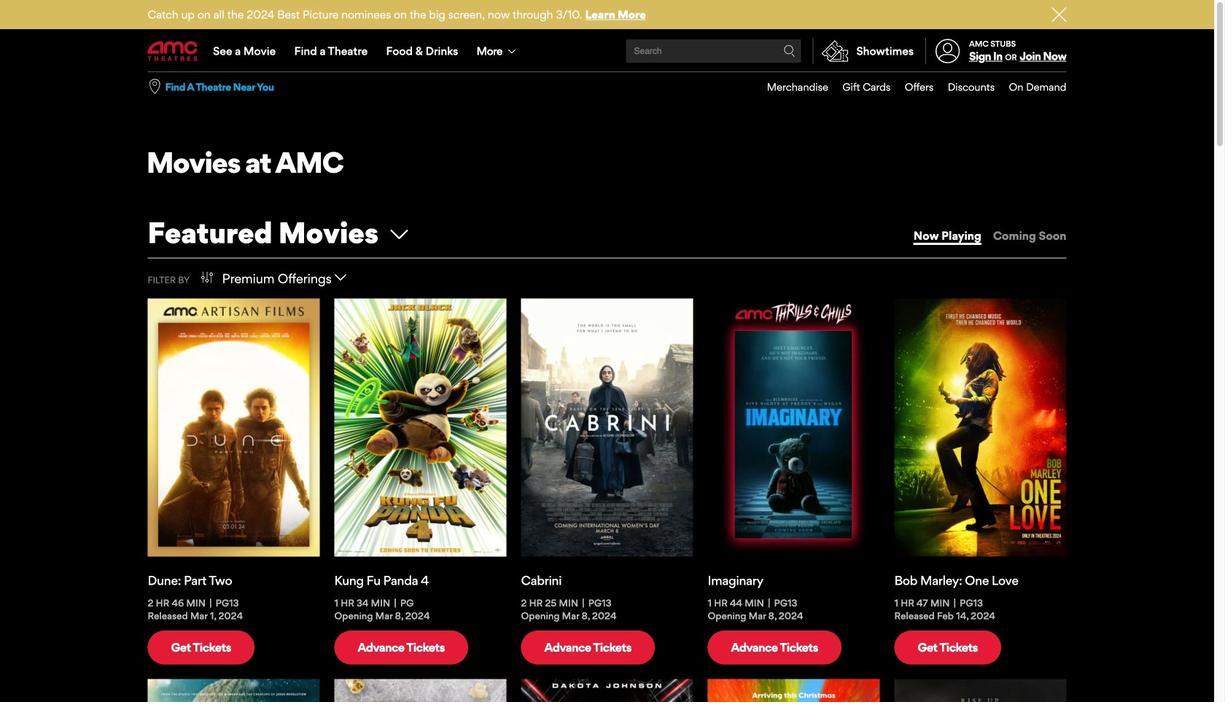 Task type: locate. For each thing, give the bounding box(es) containing it.
sign in or join amc stubs element
[[925, 31, 1067, 71]]

1 vertical spatial menu
[[753, 72, 1067, 102]]

menu item
[[753, 72, 828, 102], [828, 72, 891, 102], [891, 72, 934, 102], [934, 72, 995, 102], [995, 72, 1067, 102]]

2 menu item from the left
[[828, 72, 891, 102]]

5 menu item from the left
[[995, 72, 1067, 102]]

menu
[[148, 31, 1067, 71], [753, 72, 1067, 102]]

4 menu item from the left
[[934, 72, 995, 102]]

amc logo image
[[148, 41, 199, 61], [148, 41, 199, 61]]

movie poster for imaginary image
[[708, 299, 880, 557]]

1 menu item from the left
[[753, 72, 828, 102]]

search the AMC website text field
[[632, 46, 784, 57]]

movie poster for ordinary angels image
[[148, 679, 320, 702]]

movie poster for amc screen unseen: march 11 image
[[334, 679, 506, 702]]

movie poster for migration image
[[708, 679, 880, 702]]



Task type: vqa. For each thing, say whether or not it's contained in the screenshot.
the bottommost Theatre
no



Task type: describe. For each thing, give the bounding box(es) containing it.
submit search icon image
[[784, 45, 795, 57]]

movie poster for cabrini image
[[521, 299, 693, 557]]

movie poster for madame web image
[[521, 679, 693, 702]]

movie poster for dune: part two image
[[148, 299, 320, 557]]

movie poster for kung fu panda 4 image
[[334, 299, 506, 557]]

0 vertical spatial menu
[[148, 31, 1067, 71]]

showtimes image
[[813, 38, 857, 64]]

3 menu item from the left
[[891, 72, 934, 102]]

movie poster for the chosen: season 4 episodes 7-8 image
[[894, 679, 1067, 702]]

cookie consent banner dialog
[[0, 663, 1214, 702]]

user profile image
[[927, 39, 968, 63]]

movie poster for bob marley: one love image
[[894, 299, 1067, 557]]



